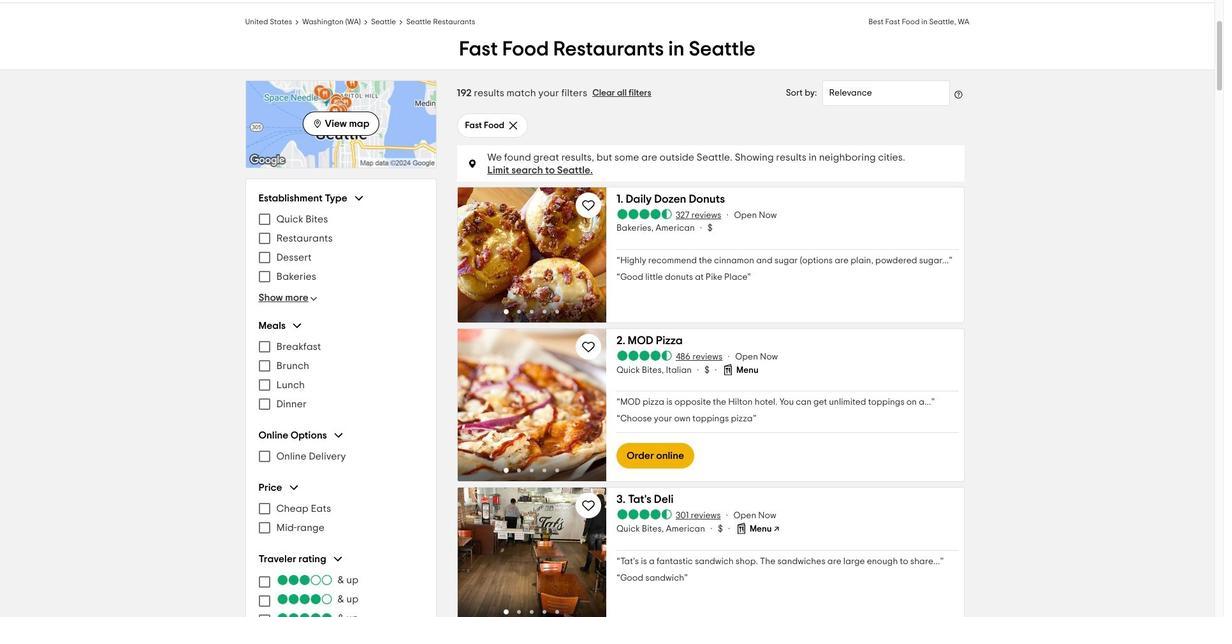 Task type: describe. For each thing, give the bounding box(es) containing it.
1 group from the top
[[259, 192, 423, 304]]

1 carousel of images figure from the top
[[458, 187, 606, 323]]

5 group from the top
[[259, 553, 423, 617]]

4 menu from the top
[[259, 571, 423, 617]]



Task type: locate. For each thing, give the bounding box(es) containing it.
save to a trip image for 3rd carousel of images figure from the top of the page
[[581, 498, 596, 513]]

1 vertical spatial save to a trip image
[[581, 498, 596, 513]]

1 save to a trip image from the top
[[581, 198, 596, 213]]

3 menu from the top
[[259, 499, 423, 538]]

3 group from the top
[[259, 429, 423, 466]]

carousel of images figure
[[458, 187, 606, 323], [458, 329, 606, 481], [458, 488, 606, 617]]

save to a trip image for 3rd carousel of images figure from the bottom
[[581, 198, 596, 213]]

save to a trip image
[[581, 339, 596, 355]]

2 group from the top
[[259, 319, 423, 414]]

0 vertical spatial save to a trip image
[[581, 198, 596, 213]]

0 vertical spatial carousel of images figure
[[458, 187, 606, 323]]

1 vertical spatial carousel of images figure
[[458, 329, 606, 481]]

4 group from the top
[[259, 481, 423, 538]]

2 vertical spatial carousel of images figure
[[458, 488, 606, 617]]

1 menu from the top
[[259, 210, 423, 286]]

group
[[259, 192, 423, 304], [259, 319, 423, 414], [259, 429, 423, 466], [259, 481, 423, 538], [259, 553, 423, 617]]

2 menu from the top
[[259, 337, 423, 414]]

3 carousel of images figure from the top
[[458, 488, 606, 617]]

menu
[[259, 210, 423, 286], [259, 337, 423, 414], [259, 499, 423, 538], [259, 571, 423, 617]]

2 carousel of images figure from the top
[[458, 329, 606, 481]]

2 save to a trip image from the top
[[581, 498, 596, 513]]

save to a trip image
[[581, 198, 596, 213], [581, 498, 596, 513]]



Task type: vqa. For each thing, say whether or not it's contained in the screenshot.
Group
yes



